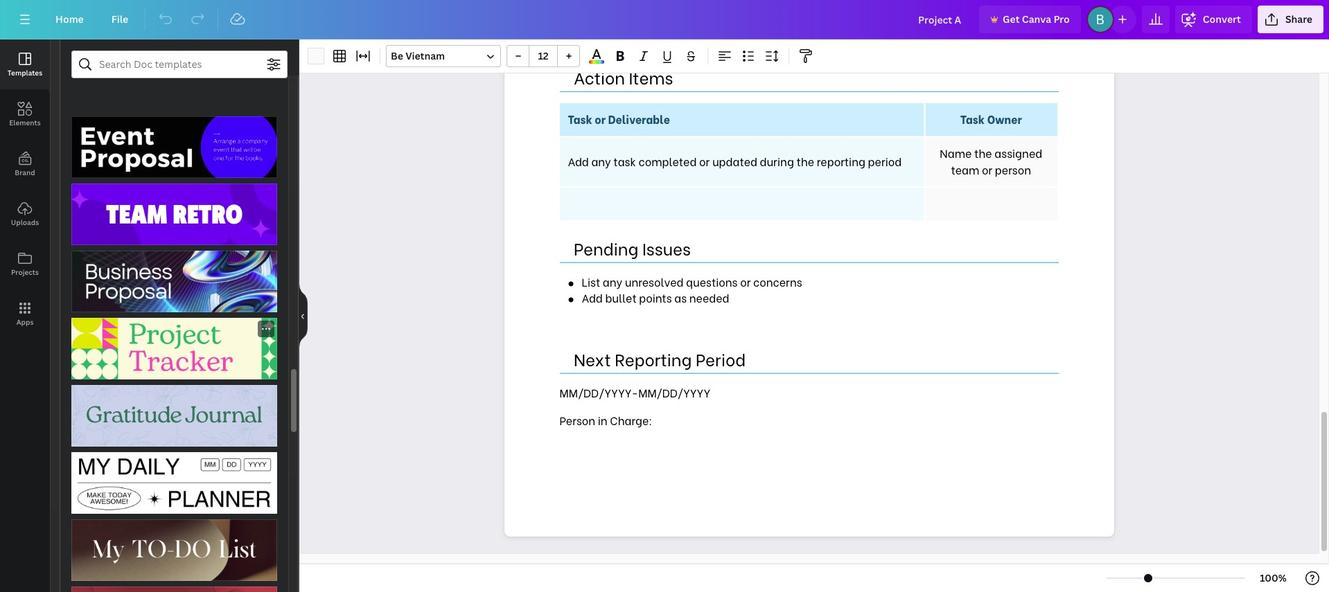 Task type: locate. For each thing, give the bounding box(es) containing it.
templates button
[[0, 40, 50, 89]]

group
[[507, 45, 580, 67]]

in
[[598, 412, 608, 428]]

uploads button
[[0, 189, 50, 239]]

projects
[[11, 268, 39, 277]]

points
[[639, 290, 672, 305]]

mm/dd/yyyy-
[[560, 385, 638, 401]]

list
[[582, 274, 600, 290]]

gratitude journal docs banner in light blue green vibrant professional style group
[[71, 377, 277, 447]]

– – number field
[[534, 49, 553, 62]]

event/business proposal professional docs banner in black dark blue dark tech style group
[[71, 242, 277, 313]]

project tracker docs banner in green lime green neon pink geometric style group
[[71, 318, 277, 380]]

file
[[111, 12, 128, 26]]

mm/dd/yyyy
[[638, 385, 711, 401]]

project tracker docs banner in green lime green neon pink geometric style image
[[71, 318, 277, 380]]

business proposal docs banner in maroon khaki classic professional style group
[[71, 579, 277, 593]]

brand
[[15, 168, 35, 177]]

get canva pro
[[1003, 12, 1070, 26]]

any
[[603, 274, 622, 290]]

planner personal docs banner in white black sleek monochrome style group
[[71, 444, 277, 514]]

to-do list personal docs banner in brown white photocentric style image
[[71, 520, 277, 582]]

be vietnam button
[[386, 45, 501, 67]]

elements button
[[0, 89, 50, 139]]

main menu bar
[[0, 0, 1329, 40]]

or
[[740, 274, 751, 290]]

templates
[[8, 68, 42, 78]]

business proposal docs banner in maroon khaki classic professional style image
[[71, 587, 277, 593]]

vietnam
[[406, 49, 445, 62]]

share button
[[1258, 6, 1324, 33]]

#fafafa image
[[308, 48, 324, 64]]

convert button
[[1175, 6, 1252, 33]]

planner personal docs banner in white black sleek monochrome style image
[[71, 453, 277, 514]]

None text field
[[504, 0, 1114, 537]]

concerns
[[753, 274, 802, 290]]

be vietnam
[[391, 49, 445, 62]]

100%
[[1260, 572, 1287, 585]]

apps
[[16, 317, 34, 327]]

list any unresolved questions or concerns add bullet points as needed
[[582, 274, 802, 305]]

get canva pro button
[[979, 6, 1081, 33]]

bullet
[[605, 290, 637, 305]]

projects button
[[0, 239, 50, 289]]

Search Doc templates search field
[[99, 51, 260, 78]]

pro
[[1054, 12, 1070, 26]]

as
[[675, 290, 687, 305]]

team retro docs banner in purple white vibrant professional style image
[[71, 183, 277, 245]]

apps button
[[0, 289, 50, 339]]

event proposal docs banner in blackblue vibrant professional style group
[[71, 108, 277, 178]]

person in charge:
[[560, 412, 655, 428]]



Task type: vqa. For each thing, say whether or not it's contained in the screenshot.
MM/DD/YYYY-MM/DD/YYYY
yes



Task type: describe. For each thing, give the bounding box(es) containing it.
color range image
[[589, 60, 604, 64]]

gratitude journal docs banner in light blue green vibrant professional style image
[[71, 385, 277, 447]]

needed
[[689, 290, 729, 305]]

100% button
[[1251, 568, 1296, 590]]

canva
[[1022, 12, 1051, 26]]

uploads
[[11, 218, 39, 227]]

questions
[[686, 274, 738, 290]]

event proposal docs banner in blackblue vibrant professional style image
[[71, 116, 277, 178]]

share
[[1286, 12, 1313, 26]]

person
[[560, 412, 595, 428]]

unresolved
[[625, 274, 684, 290]]

Design title text field
[[907, 6, 974, 33]]

be
[[391, 49, 403, 62]]

home link
[[44, 6, 95, 33]]

mm/dd/yyyy-mm/dd/yyyy
[[560, 385, 711, 401]]

to-do list personal docs banner in brown white photocentric style group
[[71, 512, 277, 582]]

team retro docs banner in purple white vibrant professional style group
[[71, 175, 277, 245]]

charge:
[[610, 412, 652, 428]]

home
[[55, 12, 84, 26]]

get
[[1003, 12, 1020, 26]]

side panel tab list
[[0, 40, 50, 339]]

event/business proposal professional docs banner in black dark blue dark tech style image
[[71, 251, 277, 313]]

hide image
[[299, 283, 308, 349]]

none text field containing list any unresolved questions or concerns
[[504, 0, 1114, 537]]

file button
[[100, 6, 139, 33]]

brand button
[[0, 139, 50, 189]]

elements
[[9, 118, 41, 128]]

convert
[[1203, 12, 1241, 26]]

add
[[582, 290, 603, 305]]



